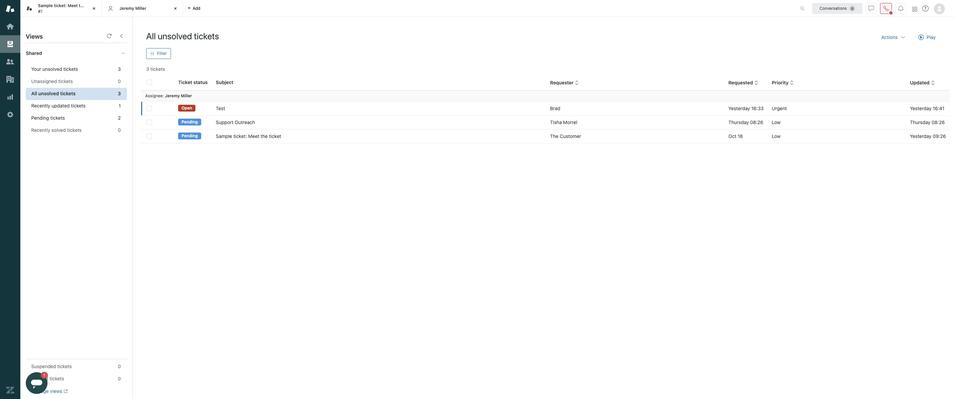 Task type: describe. For each thing, give the bounding box(es) containing it.
pending tickets
[[31, 115, 65, 121]]

deleted
[[31, 376, 48, 382]]

sample ticket: meet the ticket link
[[216, 133, 281, 140]]

tickets up updated
[[60, 91, 76, 96]]

tickets down recently updated tickets
[[50, 115, 65, 121]]

the
[[551, 133, 559, 139]]

1 thursday 08:26 from the left
[[729, 120, 764, 125]]

solved
[[52, 127, 66, 133]]

updated
[[911, 80, 930, 86]]

updated
[[52, 103, 70, 109]]

the customer
[[551, 133, 582, 139]]

1 horizontal spatial all
[[146, 31, 156, 41]]

sample for sample ticket: meet the ticket
[[216, 133, 232, 139]]

oct 18
[[729, 133, 743, 139]]

jeremy inside tab
[[120, 6, 134, 11]]

zendesk products image
[[913, 7, 918, 11]]

tickets up deleted tickets on the left
[[57, 364, 72, 370]]

yesterday for yesterday 09:26
[[911, 133, 932, 139]]

0 horizontal spatial all
[[31, 91, 37, 96]]

assignee:
[[145, 93, 164, 98]]

organizations image
[[6, 75, 15, 84]]

manage views link
[[31, 389, 68, 395]]

morrel
[[564, 120, 578, 125]]

views
[[26, 33, 43, 40]]

get help image
[[923, 5, 929, 12]]

0 for suspended tickets
[[118, 364, 121, 370]]

yesterday 16:33
[[729, 106, 764, 111]]

button displays agent's chat status as invisible. image
[[869, 6, 875, 11]]

subject
[[216, 79, 233, 85]]

tab containing sample ticket: meet the ticket
[[20, 0, 102, 17]]

1 horizontal spatial jeremy
[[165, 93, 180, 98]]

pending for support outreach
[[182, 120, 198, 125]]

tisha
[[551, 120, 562, 125]]

ticket: for sample ticket: meet the ticket #1
[[54, 3, 67, 8]]

yesterday for yesterday 16:41
[[911, 106, 932, 111]]

zendesk support image
[[6, 4, 15, 13]]

yesterday 16:41
[[911, 106, 945, 111]]

miller inside tab
[[135, 6, 146, 11]]

row containing support outreach
[[141, 116, 951, 130]]

unassigned
[[31, 78, 57, 84]]

ticket status
[[178, 79, 208, 85]]

support
[[216, 120, 234, 125]]

meet for sample ticket: meet the ticket #1
[[68, 3, 78, 8]]

ticket for sample ticket: meet the ticket #1
[[86, 3, 98, 8]]

support outreach
[[216, 120, 255, 125]]

oct
[[729, 133, 737, 139]]

low for oct 18
[[772, 133, 781, 139]]

#1
[[38, 9, 42, 14]]

meet for sample ticket: meet the ticket
[[248, 133, 260, 139]]

play button
[[913, 31, 942, 44]]

sample for sample ticket: meet the ticket #1
[[38, 3, 53, 8]]

the for sample ticket: meet the ticket #1
[[79, 3, 85, 8]]

collapse views pane image
[[119, 33, 124, 39]]

priority
[[772, 80, 789, 86]]

test
[[216, 106, 225, 111]]

sample ticket: meet the ticket
[[216, 133, 281, 139]]

3 for all unsolved tickets
[[118, 91, 121, 96]]

deleted tickets
[[31, 376, 64, 382]]

0 vertical spatial unsolved
[[158, 31, 192, 41]]

conversations button
[[813, 3, 863, 14]]

2 08:26 from the left
[[932, 120, 945, 125]]

1 vertical spatial unsolved
[[42, 66, 62, 72]]

tickets down filter button
[[151, 66, 165, 72]]

customer
[[560, 133, 582, 139]]

status
[[194, 79, 208, 85]]

urgent
[[772, 106, 787, 111]]

assignee: jeremy miller
[[145, 93, 192, 98]]

1 08:26 from the left
[[751, 120, 764, 125]]

priority button
[[772, 80, 795, 86]]

tickets down add
[[194, 31, 219, 41]]

conversations
[[820, 6, 848, 11]]

recently for recently solved tickets
[[31, 127, 50, 133]]

16:33
[[752, 106, 764, 111]]

recently solved tickets
[[31, 127, 82, 133]]

requester button
[[551, 80, 579, 86]]

suspended tickets
[[31, 364, 72, 370]]



Task type: vqa. For each thing, say whether or not it's contained in the screenshot.
Miller inside the Tab
yes



Task type: locate. For each thing, give the bounding box(es) containing it.
0 for deleted tickets
[[118, 376, 121, 382]]

views
[[50, 389, 62, 395]]

unsolved up filter
[[158, 31, 192, 41]]

requested
[[729, 80, 754, 86]]

all up filter button
[[146, 31, 156, 41]]

jeremy right assignee:
[[165, 93, 180, 98]]

1 vertical spatial all
[[31, 91, 37, 96]]

yesterday
[[729, 106, 751, 111], [911, 106, 932, 111], [911, 133, 932, 139]]

1 vertical spatial miller
[[181, 93, 192, 98]]

ticket for sample ticket: meet the ticket
[[269, 133, 281, 139]]

1 vertical spatial all unsolved tickets
[[31, 91, 76, 96]]

open
[[182, 106, 192, 111]]

ticket inside 'link'
[[269, 133, 281, 139]]

miller
[[135, 6, 146, 11], [181, 93, 192, 98]]

08:26 down 16:41
[[932, 120, 945, 125]]

recently updated tickets
[[31, 103, 86, 109]]

ticket: inside 'link'
[[234, 133, 247, 139]]

jeremy up collapse views pane icon on the left
[[120, 6, 134, 11]]

all unsolved tickets down unassigned tickets
[[31, 91, 76, 96]]

0 vertical spatial all unsolved tickets
[[146, 31, 219, 41]]

ticket
[[178, 79, 192, 85]]

all
[[146, 31, 156, 41], [31, 91, 37, 96]]

sample inside sample ticket: meet the ticket #1
[[38, 3, 53, 8]]

actions
[[882, 34, 898, 40]]

08:26
[[751, 120, 764, 125], [932, 120, 945, 125]]

(opens in a new tab) image
[[62, 390, 68, 394]]

1 horizontal spatial ticket:
[[234, 133, 247, 139]]

1 thursday from the left
[[729, 120, 749, 125]]

sample up #1
[[38, 3, 53, 8]]

3 tickets
[[146, 66, 165, 72]]

0 for unassigned tickets
[[118, 78, 121, 84]]

ticket
[[86, 3, 98, 8], [269, 133, 281, 139]]

3 down collapse views pane icon on the left
[[118, 66, 121, 72]]

notifications image
[[899, 6, 904, 11]]

sample inside 'link'
[[216, 133, 232, 139]]

1 vertical spatial the
[[261, 133, 268, 139]]

thursday 08:26
[[729, 120, 764, 125], [911, 120, 945, 125]]

add button
[[183, 0, 205, 17]]

2 0 from the top
[[118, 127, 121, 133]]

the for sample ticket: meet the ticket
[[261, 133, 268, 139]]

shared
[[26, 50, 42, 56]]

jeremy
[[120, 6, 134, 11], [165, 93, 180, 98]]

unsolved up unassigned tickets
[[42, 66, 62, 72]]

1 horizontal spatial 08:26
[[932, 120, 945, 125]]

1 0 from the top
[[118, 78, 121, 84]]

0 vertical spatial ticket
[[86, 3, 98, 8]]

views image
[[6, 40, 15, 49]]

1 horizontal spatial sample
[[216, 133, 232, 139]]

1 horizontal spatial thursday
[[911, 120, 931, 125]]

your
[[31, 66, 41, 72]]

1 vertical spatial ticket:
[[234, 133, 247, 139]]

1 low from the top
[[772, 120, 781, 125]]

1 horizontal spatial thursday 08:26
[[911, 120, 945, 125]]

close image
[[91, 5, 97, 12]]

1
[[119, 103, 121, 109]]

jeremy miller tab
[[102, 0, 183, 17]]

0 horizontal spatial miller
[[135, 6, 146, 11]]

0 vertical spatial the
[[79, 3, 85, 8]]

filter
[[157, 51, 167, 56]]

yesterday left the "09:26"
[[911, 133, 932, 139]]

recently for recently updated tickets
[[31, 103, 50, 109]]

close image
[[172, 5, 179, 12]]

1 vertical spatial meet
[[248, 133, 260, 139]]

1 vertical spatial low
[[772, 133, 781, 139]]

meet inside 'link'
[[248, 133, 260, 139]]

1 horizontal spatial the
[[261, 133, 268, 139]]

row containing sample ticket: meet the ticket
[[141, 130, 951, 143]]

1 vertical spatial ticket
[[269, 133, 281, 139]]

tickets
[[194, 31, 219, 41], [63, 66, 78, 72], [151, 66, 165, 72], [58, 78, 73, 84], [60, 91, 76, 96], [71, 103, 86, 109], [50, 115, 65, 121], [67, 127, 82, 133], [57, 364, 72, 370], [50, 376, 64, 382]]

meet
[[68, 3, 78, 8], [248, 133, 260, 139]]

yesterday left 16:41
[[911, 106, 932, 111]]

1 row from the top
[[141, 102, 951, 116]]

tabs tab list
[[20, 0, 794, 17]]

sample ticket: meet the ticket #1
[[38, 3, 98, 14]]

0 vertical spatial recently
[[31, 103, 50, 109]]

1 vertical spatial jeremy
[[165, 93, 180, 98]]

unsolved down unassigned tickets
[[38, 91, 59, 96]]

tickets down 'shared' dropdown button
[[63, 66, 78, 72]]

3 up 1
[[118, 91, 121, 96]]

3
[[118, 66, 121, 72], [146, 66, 149, 72], [118, 91, 121, 96]]

0 horizontal spatial ticket:
[[54, 3, 67, 8]]

0 horizontal spatial ticket
[[86, 3, 98, 8]]

2 recently from the top
[[31, 127, 50, 133]]

1 horizontal spatial meet
[[248, 133, 260, 139]]

18
[[738, 133, 743, 139]]

requested button
[[729, 80, 759, 86]]

0 vertical spatial miller
[[135, 6, 146, 11]]

thursday 08:26 down the yesterday 16:41
[[911, 120, 945, 125]]

ticket:
[[54, 3, 67, 8], [234, 133, 247, 139]]

1 vertical spatial sample
[[216, 133, 232, 139]]

low
[[772, 120, 781, 125], [772, 133, 781, 139]]

thursday down the yesterday 16:41
[[911, 120, 931, 125]]

filter button
[[146, 48, 171, 59]]

0 horizontal spatial the
[[79, 3, 85, 8]]

ticket: inside sample ticket: meet the ticket #1
[[54, 3, 67, 8]]

thursday up 18
[[729, 120, 749, 125]]

requester
[[551, 80, 574, 86]]

09:26
[[934, 133, 947, 139]]

1 recently from the top
[[31, 103, 50, 109]]

get started image
[[6, 22, 15, 31]]

0 horizontal spatial meet
[[68, 3, 78, 8]]

0
[[118, 78, 121, 84], [118, 127, 121, 133], [118, 364, 121, 370], [118, 376, 121, 382]]

updated button
[[911, 80, 936, 86]]

tickets up views
[[50, 376, 64, 382]]

the
[[79, 3, 85, 8], [261, 133, 268, 139]]

thursday 08:26 down the yesterday 16:33
[[729, 120, 764, 125]]

all unsolved tickets
[[146, 31, 219, 41], [31, 91, 76, 96]]

recently down pending tickets
[[31, 127, 50, 133]]

1 horizontal spatial ticket
[[269, 133, 281, 139]]

0 vertical spatial ticket:
[[54, 3, 67, 8]]

2 row from the top
[[141, 116, 951, 130]]

1 vertical spatial recently
[[31, 127, 50, 133]]

ticket: for sample ticket: meet the ticket
[[234, 133, 247, 139]]

actions button
[[877, 31, 912, 44]]

row down "tisha" on the top right
[[141, 130, 951, 143]]

2 low from the top
[[772, 133, 781, 139]]

shared button
[[20, 43, 114, 63]]

3 row from the top
[[141, 130, 951, 143]]

main element
[[0, 0, 20, 400]]

ticket inside sample ticket: meet the ticket #1
[[86, 3, 98, 8]]

16:41
[[934, 106, 945, 111]]

0 horizontal spatial all unsolved tickets
[[31, 91, 76, 96]]

reporting image
[[6, 93, 15, 102]]

tickets right updated
[[71, 103, 86, 109]]

1 horizontal spatial miller
[[181, 93, 192, 98]]

0 horizontal spatial jeremy
[[120, 6, 134, 11]]

0 vertical spatial low
[[772, 120, 781, 125]]

3 0 from the top
[[118, 364, 121, 370]]

2 vertical spatial unsolved
[[38, 91, 59, 96]]

outreach
[[235, 120, 255, 125]]

manage views
[[31, 389, 62, 395]]

zendesk image
[[6, 386, 15, 395]]

tickets right solved
[[67, 127, 82, 133]]

row containing test
[[141, 102, 951, 116]]

recently up pending tickets
[[31, 103, 50, 109]]

0 vertical spatial sample
[[38, 3, 53, 8]]

brad
[[551, 106, 561, 111]]

pending for sample ticket: meet the ticket
[[182, 134, 198, 139]]

meet inside sample ticket: meet the ticket #1
[[68, 3, 78, 8]]

add
[[193, 6, 200, 11]]

3 for your unsolved tickets
[[118, 66, 121, 72]]

0 horizontal spatial 08:26
[[751, 120, 764, 125]]

tickets down your unsolved tickets
[[58, 78, 73, 84]]

0 horizontal spatial sample
[[38, 3, 53, 8]]

2 thursday from the left
[[911, 120, 931, 125]]

test link
[[216, 105, 225, 112]]

manage
[[31, 389, 49, 395]]

0 vertical spatial jeremy
[[120, 6, 134, 11]]

yesterday left 16:33
[[729, 106, 751, 111]]

0 vertical spatial meet
[[68, 3, 78, 8]]

yesterday for yesterday 16:33
[[729, 106, 751, 111]]

unassigned tickets
[[31, 78, 73, 84]]

play
[[927, 34, 936, 40]]

refresh views pane image
[[107, 33, 112, 39]]

0 for recently solved tickets
[[118, 127, 121, 133]]

row up the
[[141, 116, 951, 130]]

admin image
[[6, 110, 15, 119]]

sample down support
[[216, 133, 232, 139]]

the inside 'link'
[[261, 133, 268, 139]]

0 horizontal spatial thursday
[[729, 120, 749, 125]]

jeremy miller
[[120, 6, 146, 11]]

2
[[118, 115, 121, 121]]

row up "tisha" on the top right
[[141, 102, 951, 116]]

tisha morrel
[[551, 120, 578, 125]]

0 horizontal spatial thursday 08:26
[[729, 120, 764, 125]]

08:26 down 16:33
[[751, 120, 764, 125]]

yesterday 09:26
[[911, 133, 947, 139]]

4 0 from the top
[[118, 376, 121, 382]]

support outreach link
[[216, 119, 255, 126]]

2 thursday 08:26 from the left
[[911, 120, 945, 125]]

row
[[141, 102, 951, 116], [141, 116, 951, 130], [141, 130, 951, 143]]

your unsolved tickets
[[31, 66, 78, 72]]

0 vertical spatial all
[[146, 31, 156, 41]]

all unsolved tickets up filter
[[146, 31, 219, 41]]

meet down outreach in the top left of the page
[[248, 133, 260, 139]]

suspended
[[31, 364, 56, 370]]

recently
[[31, 103, 50, 109], [31, 127, 50, 133]]

shared heading
[[20, 43, 132, 63]]

tab
[[20, 0, 102, 17]]

sample
[[38, 3, 53, 8], [216, 133, 232, 139]]

low for thursday 08:26
[[772, 120, 781, 125]]

pending
[[31, 115, 49, 121], [182, 120, 198, 125], [182, 134, 198, 139]]

unsolved
[[158, 31, 192, 41], [42, 66, 62, 72], [38, 91, 59, 96]]

the inside sample ticket: meet the ticket #1
[[79, 3, 85, 8]]

3 down filter button
[[146, 66, 149, 72]]

ticket: down support outreach link
[[234, 133, 247, 139]]

1 horizontal spatial all unsolved tickets
[[146, 31, 219, 41]]

ticket: left close image
[[54, 3, 67, 8]]

customers image
[[6, 57, 15, 66]]

all down unassigned
[[31, 91, 37, 96]]

meet left close image
[[68, 3, 78, 8]]

thursday
[[729, 120, 749, 125], [911, 120, 931, 125]]



